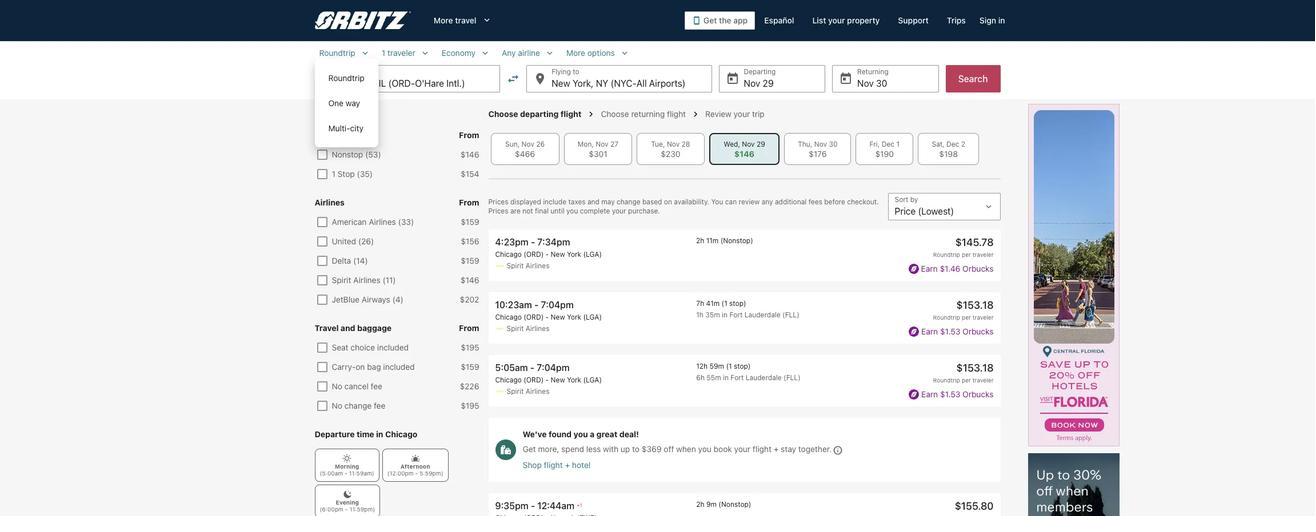 Task type: vqa. For each thing, say whether or not it's contained in the screenshot.
Stays link
no



Task type: locate. For each thing, give the bounding box(es) containing it.
0 horizontal spatial choose
[[489, 109, 518, 119]]

spirit down 10:23am
[[507, 325, 524, 333]]

lauderdale for 5:05am - 7:04pm
[[746, 374, 782, 383]]

$146 up $154
[[461, 150, 479, 160]]

7:04pm inside 10:23am - 7:04pm chicago (ord) - new york (lga)
[[541, 300, 574, 311]]

york for 10:23am - 7:04pm
[[567, 313, 582, 322]]

(1 right 41m
[[722, 300, 728, 308]]

$153.18 for 5:05am - 7:04pm
[[957, 363, 994, 375]]

orbucks for 10:23am - 7:04pm
[[963, 327, 994, 337]]

can
[[725, 198, 737, 206]]

0 vertical spatial (nonstop)
[[721, 237, 753, 245]]

0 vertical spatial (ord)
[[524, 250, 544, 259]]

choose departing flight
[[489, 109, 582, 119]]

2 vertical spatial spirit airlines
[[507, 388, 550, 396]]

7:34pm
[[538, 237, 570, 248]]

you left a
[[574, 430, 588, 440]]

1 $153.18 roundtrip per traveler from the top
[[934, 300, 994, 321]]

0 horizontal spatial get
[[523, 445, 536, 455]]

2 vertical spatial (ord)
[[524, 376, 544, 385]]

xsmall image for (6:00pm
[[343, 491, 352, 500]]

fort inside 12h 59m (1 stop) 6h 55m in fort lauderdale (fll)
[[731, 374, 744, 383]]

1 from from the top
[[459, 130, 479, 140]]

fort
[[730, 311, 743, 320], [731, 374, 744, 383]]

1 vertical spatial $1.53
[[941, 390, 961, 400]]

traveler for 4:23pm - 7:34pm
[[973, 252, 994, 258]]

2 vertical spatial you
[[698, 445, 712, 455]]

2 vertical spatial 1
[[332, 169, 336, 179]]

7:04pm for 5:05am - 7:04pm
[[537, 363, 570, 374]]

1 horizontal spatial and
[[588, 198, 600, 206]]

change up the purchase.
[[617, 198, 641, 206]]

1 horizontal spatial small image
[[480, 48, 491, 58]]

7h
[[697, 300, 705, 308]]

evening (6:00pm - 11:59pm)
[[320, 500, 375, 513]]

1 vertical spatial $195
[[461, 401, 479, 411]]

small image
[[420, 48, 430, 58], [480, 48, 491, 58], [620, 48, 630, 58]]

info_outline image
[[833, 446, 843, 456], [834, 447, 843, 455]]

2 orbucks from the top
[[963, 327, 994, 337]]

flight down more,
[[544, 461, 563, 470]]

orbucks for 5:05am - 7:04pm
[[963, 390, 994, 400]]

1 vertical spatial (nonstop)
[[719, 501, 752, 509]]

0 horizontal spatial 1
[[332, 169, 336, 179]]

spirit down the 4:23pm
[[507, 262, 524, 270]]

1 choose from the left
[[489, 109, 518, 119]]

(1 inside 7h 41m (1 stop) 1h 35m in fort lauderdale (fll)
[[722, 300, 728, 308]]

(ord-
[[389, 78, 415, 89]]

$153.18 roundtrip per traveler
[[934, 300, 994, 321], [934, 363, 994, 384]]

new inside 10:23am - 7:04pm chicago (ord) - new york (lga)
[[551, 313, 565, 322]]

app
[[734, 15, 748, 25]]

you
[[712, 198, 724, 206]]

lauderdale inside 7h 41m (1 stop) 1h 35m in fort lauderdale (fll)
[[745, 311, 781, 320]]

1 dec from the left
[[882, 140, 895, 149]]

in right sign
[[999, 15, 1005, 25]]

york for 5:05am - 7:04pm
[[567, 376, 582, 385]]

- right (5:00am
[[345, 471, 348, 477]]

(ord) down 5:05am
[[524, 376, 544, 385]]

airlines down 5:05am - 7:04pm chicago (ord) - new york (lga) in the bottom of the page
[[526, 388, 550, 396]]

(ord) inside 10:23am - 7:04pm chicago (ord) - new york (lga)
[[524, 313, 544, 322]]

1 orbucks from the top
[[963, 264, 994, 274]]

- inside afternoon (12:00pm - 5:59pm)
[[415, 471, 418, 477]]

5:59pm)
[[420, 471, 443, 477]]

1 vertical spatial fee
[[374, 401, 386, 411]]

deal!
[[620, 430, 639, 440]]

0 horizontal spatial small image
[[360, 48, 370, 58]]

tab list
[[489, 133, 1001, 165]]

2 no from the top
[[332, 401, 342, 411]]

(lga) inside 4:23pm - 7:34pm chicago (ord) - new york (lga)
[[583, 250, 602, 259]]

dec up $190
[[882, 140, 895, 149]]

(ord) inside 5:05am - 7:04pm chicago (ord) - new york (lga)
[[524, 376, 544, 385]]

2 horizontal spatial 1
[[897, 140, 900, 149]]

12h 59m (1 stop) 6h 55m in fort lauderdale (fll)
[[697, 363, 801, 383]]

2 dec from the left
[[947, 140, 960, 149]]

1 vertical spatial (ord)
[[524, 313, 544, 322]]

1 vertical spatial prices
[[489, 207, 509, 216]]

york inside 4:23pm - 7:34pm chicago (ord) - new york (lga)
[[567, 250, 582, 259]]

0 vertical spatial from
[[459, 130, 479, 140]]

2 $1.53 from the top
[[941, 390, 961, 400]]

1
[[382, 48, 385, 58], [897, 140, 900, 149], [332, 169, 336, 179]]

roundtrip inside button
[[319, 48, 355, 58]]

1 vertical spatial (1
[[726, 363, 732, 371]]

1 horizontal spatial more
[[567, 48, 586, 58]]

stop) right 41m
[[730, 300, 747, 308]]

$146 up $202
[[461, 276, 479, 285]]

0 vertical spatial (1
[[722, 300, 728, 308]]

2 download the app button image from the left
[[694, 16, 700, 25]]

2h for 2h 11m (nonstop)
[[696, 237, 705, 245]]

spirit for 4:23pm
[[507, 262, 524, 270]]

2h left 9m
[[697, 501, 705, 509]]

intl.)
[[447, 78, 465, 89]]

o'hare
[[415, 78, 444, 89]]

$159 for delta (14)
[[461, 256, 479, 266]]

0 vertical spatial 2h
[[696, 237, 705, 245]]

taxes
[[569, 198, 586, 206]]

spirit for 5:05am
[[507, 388, 524, 396]]

2 from from the top
[[459, 198, 479, 208]]

(nonstop) for 2h 11m (nonstop)
[[721, 237, 753, 245]]

you left book
[[698, 445, 712, 455]]

chicago inside 4:23pm - 7:34pm chicago (ord) - new york (lga)
[[495, 250, 522, 259]]

1 vertical spatial from
[[459, 198, 479, 208]]

3 spirit airlines from the top
[[507, 388, 550, 396]]

lauderdale inside 12h 59m (1 stop) 6h 55m in fort lauderdale (fll)
[[746, 374, 782, 383]]

nov inside mon, nov 27 $301
[[596, 140, 609, 149]]

1 horizontal spatial xsmall image
[[411, 455, 420, 464]]

nov for $230
[[667, 140, 680, 149]]

step 1 of 3. choose departing flight. current page, choose departing flight element
[[489, 109, 601, 120]]

(1 inside 12h 59m (1 stop) 6h 55m in fort lauderdale (fll)
[[726, 363, 732, 371]]

list containing $145.78
[[489, 230, 1001, 517]]

no
[[332, 382, 342, 392], [332, 401, 342, 411]]

spirit down delta
[[332, 276, 351, 285]]

3 per from the top
[[962, 378, 971, 384]]

2 vertical spatial per
[[962, 378, 971, 384]]

roundtrip inside 'link'
[[328, 73, 365, 83]]

and up complete
[[588, 198, 600, 206]]

0 vertical spatial orbucks
[[963, 264, 994, 274]]

- right 9:35pm at bottom
[[531, 501, 535, 512]]

0 vertical spatial spirit airlines
[[507, 262, 550, 270]]

(nonstop)
[[721, 237, 753, 245], [719, 501, 752, 509]]

your right list
[[829, 15, 845, 25]]

new york, ny (nyc-all airports)
[[552, 78, 686, 89]]

(fll) for 5:05am - 7:04pm
[[784, 374, 801, 383]]

download the app button image
[[692, 16, 702, 25], [694, 16, 700, 25]]

$159 for carry-on bag included
[[461, 363, 479, 372]]

in inside 12h 59m (1 stop) 6h 55m in fort lauderdale (fll)
[[723, 374, 729, 383]]

chicago down 5:05am
[[495, 376, 522, 385]]

2 spirit airlines from the top
[[507, 325, 550, 333]]

1 spirit airlines from the top
[[507, 262, 550, 270]]

2 2h from the top
[[697, 501, 705, 509]]

0 vertical spatial earn $1.53 orbucks
[[922, 327, 994, 337]]

0 horizontal spatial and
[[341, 324, 355, 333]]

3 york from the top
[[567, 376, 582, 385]]

new inside 5:05am - 7:04pm chicago (ord) - new york (lga)
[[551, 376, 565, 385]]

0 vertical spatial $153.18
[[957, 300, 994, 312]]

change
[[617, 198, 641, 206], [345, 401, 372, 411]]

0 horizontal spatial more
[[434, 15, 453, 25]]

0 vertical spatial more
[[434, 15, 453, 25]]

3 (lga) from the top
[[583, 376, 602, 385]]

0 vertical spatial per
[[962, 252, 971, 258]]

1 (ord) from the top
[[524, 250, 544, 259]]

menu
[[315, 65, 378, 141]]

included down baggage
[[377, 343, 409, 353]]

more inside more travel dropdown button
[[434, 15, 453, 25]]

nov inside thu, nov 30 $176
[[815, 140, 827, 149]]

(5:00am
[[320, 471, 343, 477]]

new for 4:23pm - 7:34pm
[[551, 250, 565, 259]]

small image for roundtrip
[[360, 48, 370, 58]]

0 vertical spatial +
[[774, 445, 779, 455]]

- left 7:34pm
[[531, 237, 535, 248]]

1 vertical spatial and
[[341, 324, 355, 333]]

1 vertical spatial $153.18 roundtrip per traveler
[[934, 363, 994, 384]]

none search field containing search
[[315, 48, 1001, 148]]

3 from from the top
[[459, 324, 479, 333]]

1 vertical spatial 1
[[897, 140, 900, 149]]

nov for $301
[[596, 140, 609, 149]]

review
[[739, 198, 760, 206]]

1 vertical spatial earn $1.53 orbucks
[[922, 390, 994, 400]]

1 horizontal spatial on
[[664, 198, 672, 206]]

2 per from the top
[[962, 315, 971, 321]]

$145.78 roundtrip per traveler
[[934, 237, 994, 258]]

2 small image from the left
[[480, 48, 491, 58]]

spirit airlines down 5:05am - 7:04pm chicago (ord) - new york (lga) in the bottom of the page
[[507, 388, 550, 396]]

$195 down the $226 on the left
[[461, 401, 479, 411]]

1 vertical spatial change
[[345, 401, 372, 411]]

airlines down 4:23pm - 7:34pm chicago (ord) - new york (lga)
[[526, 262, 550, 270]]

(nonstop) right 9m
[[719, 501, 752, 509]]

1 $153.18 from the top
[[957, 300, 994, 312]]

- right (6:00pm
[[345, 507, 348, 513]]

2 (ord) from the top
[[524, 313, 544, 322]]

(26)
[[358, 237, 374, 246]]

orbucks
[[963, 264, 994, 274], [963, 327, 994, 337], [963, 390, 994, 400]]

9:35pm
[[495, 501, 529, 512]]

$155.80
[[955, 501, 994, 513]]

(nonstop) right 11m
[[721, 237, 753, 245]]

chicago, il (ord-o'hare intl.) button
[[315, 65, 500, 93]]

sun, nov 26 $466
[[505, 140, 545, 159]]

traveler inside "1 traveler" button
[[388, 48, 416, 58]]

flight up shop flight + hotel link
[[753, 445, 772, 455]]

(ord)
[[524, 250, 544, 259], [524, 313, 544, 322], [524, 376, 544, 385]]

earn for 10:23am - 7:04pm
[[922, 327, 938, 337]]

0 vertical spatial $153.18 roundtrip per traveler
[[934, 300, 994, 321]]

prices left displayed
[[489, 198, 509, 206]]

(fll) inside 7h 41m (1 stop) 1h 35m in fort lauderdale (fll)
[[783, 311, 800, 320]]

york inside 10:23am - 7:04pm chicago (ord) - new york (lga)
[[567, 313, 582, 322]]

$195 up the $226 on the left
[[461, 343, 479, 353]]

fort right 35m at the bottom right
[[730, 311, 743, 320]]

departure time in chicago
[[315, 430, 418, 440]]

1 vertical spatial stop)
[[734, 363, 751, 371]]

1 vertical spatial xsmall image
[[343, 491, 352, 500]]

earn $1.53 orbucks for 10:23am - 7:04pm
[[922, 327, 994, 337]]

medium image
[[481, 15, 493, 26]]

3 $159 from the top
[[461, 363, 479, 372]]

airlines up american
[[315, 198, 345, 208]]

traveler inside $145.78 roundtrip per traveler
[[973, 252, 994, 258]]

2 york from the top
[[567, 313, 582, 322]]

2 choose from the left
[[601, 109, 629, 119]]

5:05am
[[495, 363, 528, 374]]

step 2 of 3. choose returning flight, choose returning flight element
[[601, 109, 706, 120]]

1 traveler
[[382, 48, 416, 58]]

no left cancel
[[332, 382, 342, 392]]

options
[[588, 48, 615, 58]]

list
[[489, 230, 1001, 517]]

2 vertical spatial orbucks
[[963, 390, 994, 400]]

0 vertical spatial (lga)
[[583, 250, 602, 259]]

your inside the list your property link
[[829, 15, 845, 25]]

stop) inside 7h 41m (1 stop) 1h 35m in fort lauderdale (fll)
[[730, 300, 747, 308]]

1 right fri,
[[897, 140, 900, 149]]

2 vertical spatial york
[[567, 376, 582, 385]]

roundtrip inside $145.78 roundtrip per traveler
[[934, 252, 961, 258]]

your right book
[[735, 445, 751, 455]]

small image right the options
[[620, 48, 630, 58]]

1 vertical spatial you
[[574, 430, 588, 440]]

stop) right 59m
[[734, 363, 751, 371]]

in right 55m
[[723, 374, 729, 383]]

get more, spend less with up to $369 off when you book your flight + stay together.
[[523, 445, 832, 455]]

12:44am
[[538, 501, 575, 512]]

trips link
[[938, 10, 975, 31]]

0 vertical spatial (fll)
[[783, 311, 800, 320]]

$301
[[589, 149, 608, 159]]

0 vertical spatial earn
[[921, 264, 938, 274]]

0 vertical spatial loyalty logo image
[[909, 264, 919, 275]]

0 vertical spatial 29
[[763, 78, 774, 89]]

+ left stay
[[774, 445, 779, 455]]

are
[[511, 207, 521, 216]]

nov inside tue, nov 28 $230
[[667, 140, 680, 149]]

earn for 4:23pm - 7:34pm
[[921, 264, 938, 274]]

per inside $145.78 roundtrip per traveler
[[962, 252, 971, 258]]

fee for no cancel fee
[[371, 382, 382, 392]]

chicago down the 4:23pm
[[495, 250, 522, 259]]

1 vertical spatial $153.18
[[957, 363, 994, 375]]

we've found you a great deal!
[[523, 430, 639, 440]]

1 horizontal spatial change
[[617, 198, 641, 206]]

small image left "any"
[[480, 48, 491, 58]]

(fll)
[[783, 311, 800, 320], [784, 374, 801, 383]]

(lga) inside 10:23am - 7:04pm chicago (ord) - new york (lga)
[[583, 313, 602, 322]]

chicago up afternoon 12:00pm through 5:59pm element
[[385, 430, 418, 440]]

dec inside sat, dec 2 $198
[[947, 140, 960, 149]]

2 vertical spatial earn
[[922, 390, 938, 400]]

from for $195
[[459, 324, 479, 333]]

1 vertical spatial (fll)
[[784, 374, 801, 383]]

(11)
[[383, 276, 396, 285]]

1 vertical spatial spirit airlines
[[507, 325, 550, 333]]

1 (lga) from the top
[[583, 250, 602, 259]]

3 orbucks from the top
[[963, 390, 994, 400]]

1 vertical spatial included
[[383, 363, 415, 372]]

1 vertical spatial per
[[962, 315, 971, 321]]

(fll) inside 12h 59m (1 stop) 6h 55m in fort lauderdale (fll)
[[784, 374, 801, 383]]

not
[[523, 207, 533, 216]]

york inside 5:05am - 7:04pm chicago (ord) - new york (lga)
[[567, 376, 582, 385]]

roundtrip for 5:05am - 7:04pm
[[934, 378, 961, 384]]

small image for 1 traveler
[[420, 48, 430, 58]]

1 york from the top
[[567, 250, 582, 259]]

spend
[[562, 445, 584, 455]]

(ord) down 10:23am
[[524, 313, 544, 322]]

1 vertical spatial 7:04pm
[[537, 363, 570, 374]]

xsmall image
[[411, 455, 420, 464], [343, 491, 352, 500]]

chicago inside 10:23am - 7:04pm chicago (ord) - new york (lga)
[[495, 313, 522, 322]]

choose for choose returning flight
[[601, 109, 629, 119]]

1 vertical spatial on
[[356, 363, 365, 372]]

2 prices from the top
[[489, 207, 509, 216]]

0 vertical spatial get
[[704, 15, 717, 25]]

chicago down 10:23am
[[495, 313, 522, 322]]

until
[[551, 207, 565, 216]]

you inside prices displayed include taxes and may change based on availability. you can review any additional fees before checkout. prices are not final until you complete your purchase.
[[567, 207, 578, 216]]

included right 'bag'
[[383, 363, 415, 372]]

2 $153.18 from the top
[[957, 363, 994, 375]]

- right 10:23am
[[535, 300, 539, 311]]

support link
[[889, 10, 938, 31]]

- up we've
[[546, 376, 549, 385]]

dec for $198
[[947, 140, 960, 149]]

0 vertical spatial xsmall image
[[411, 455, 420, 464]]

$1.53 for 5:05am - 7:04pm
[[941, 390, 961, 400]]

29 up trip
[[763, 78, 774, 89]]

(53)
[[365, 150, 381, 160]]

(fll) for 10:23am - 7:04pm
[[783, 311, 800, 320]]

7h 41m (1 stop) 1h 35m in fort lauderdale (fll)
[[697, 300, 800, 320]]

prices
[[489, 198, 509, 206], [489, 207, 509, 216]]

stop)
[[730, 300, 747, 308], [734, 363, 751, 371]]

0 vertical spatial change
[[617, 198, 641, 206]]

29 right wed,
[[757, 140, 766, 149]]

flight right departing
[[561, 109, 582, 119]]

spirit airlines for 10:23am
[[507, 325, 550, 333]]

2h left 11m
[[696, 237, 705, 245]]

$159 up "$156"
[[461, 217, 479, 227]]

stop) for 10:23am - 7:04pm
[[730, 300, 747, 308]]

change down no cancel fee
[[345, 401, 372, 411]]

no down no cancel fee
[[332, 401, 342, 411]]

no for no cancel fee
[[332, 382, 342, 392]]

lauderdale for 10:23am - 7:04pm
[[745, 311, 781, 320]]

2 vertical spatial (lga)
[[583, 376, 602, 385]]

xsmall image inside afternoon 12:00pm through 5:59pm element
[[411, 455, 420, 464]]

3 (ord) from the top
[[524, 376, 544, 385]]

1 vertical spatial $159
[[461, 256, 479, 266]]

0 vertical spatial and
[[588, 198, 600, 206]]

search
[[959, 74, 988, 84]]

7:04pm inside 5:05am - 7:04pm chicago (ord) - new york (lga)
[[537, 363, 570, 374]]

additional
[[775, 198, 807, 206]]

search button
[[946, 65, 1001, 93]]

0 vertical spatial 1
[[382, 48, 385, 58]]

fee down 'bag'
[[371, 382, 382, 392]]

$1.53 for 10:23am - 7:04pm
[[941, 327, 961, 337]]

spirit airlines down 10:23am - 7:04pm chicago (ord) - new york (lga) at the bottom of page
[[507, 325, 550, 333]]

to
[[632, 445, 640, 455]]

airways
[[362, 295, 390, 305]]

2 horizontal spatial small image
[[620, 48, 630, 58]]

stop) inside 12h 59m (1 stop) 6h 55m in fort lauderdale (fll)
[[734, 363, 751, 371]]

new inside 4:23pm - 7:34pm chicago (ord) - new york (lga)
[[551, 250, 565, 259]]

2h
[[696, 237, 705, 245], [697, 501, 705, 509]]

flight
[[561, 109, 582, 119], [667, 109, 686, 119], [753, 445, 772, 455], [544, 461, 563, 470]]

1 2h from the top
[[696, 237, 705, 245]]

xsmall image inside evening 6:00pm through 11:59pm element
[[343, 491, 352, 500]]

2 $153.18 roundtrip per traveler from the top
[[934, 363, 994, 384]]

$146 down wed,
[[735, 149, 755, 159]]

(lga) inside 5:05am - 7:04pm chicago (ord) - new york (lga)
[[583, 376, 602, 385]]

loyalty logo image
[[909, 264, 919, 275], [909, 327, 920, 338], [909, 390, 920, 401]]

more left travel
[[434, 15, 453, 25]]

new inside 'dropdown button'
[[552, 78, 570, 89]]

nov for $146
[[742, 140, 755, 149]]

airlines left (33)
[[369, 217, 396, 227]]

small image right airline
[[545, 48, 555, 58]]

(1 for 5:05am - 7:04pm
[[726, 363, 732, 371]]

1 $195 from the top
[[461, 343, 479, 353]]

get down we've
[[523, 445, 536, 455]]

spirit airlines down 4:23pm - 7:34pm chicago (ord) - new york (lga)
[[507, 262, 550, 270]]

1 $1.53 from the top
[[941, 327, 961, 337]]

fort right 55m
[[731, 374, 744, 383]]

1 vertical spatial 2h
[[697, 501, 705, 509]]

$153.18 for 10:23am - 7:04pm
[[957, 300, 994, 312]]

lauderdale right 35m at the bottom right
[[745, 311, 781, 320]]

0 vertical spatial york
[[567, 250, 582, 259]]

orbitz logo image
[[315, 11, 411, 30]]

filter
[[315, 104, 340, 116]]

3 small image from the left
[[620, 48, 630, 58]]

español
[[765, 15, 794, 25]]

small image for more options
[[620, 48, 630, 58]]

1 no from the top
[[332, 382, 342, 392]]

2 vertical spatial loyalty logo image
[[909, 390, 920, 401]]

2 small image from the left
[[545, 48, 555, 58]]

small image
[[360, 48, 370, 58], [545, 48, 555, 58]]

loyalty logo image for 5:05am - 7:04pm
[[909, 390, 920, 401]]

0 vertical spatial prices
[[489, 198, 509, 206]]

30 inside thu, nov 30 $176
[[829, 140, 838, 149]]

get left the at the top right of page
[[704, 15, 717, 25]]

baggage
[[357, 324, 392, 333]]

your
[[829, 15, 845, 25], [734, 109, 750, 119], [612, 207, 627, 216], [735, 445, 751, 455]]

new for 5:05am - 7:04pm
[[551, 376, 565, 385]]

xsmall image up the (12:00pm
[[411, 455, 420, 464]]

from down $154
[[459, 198, 479, 208]]

chicago inside 5:05am - 7:04pm chicago (ord) - new york (lga)
[[495, 376, 522, 385]]

29 inside button
[[763, 78, 774, 89]]

more for more travel
[[434, 15, 453, 25]]

0 vertical spatial fee
[[371, 382, 382, 392]]

fee down no cancel fee
[[374, 401, 386, 411]]

mon,
[[578, 140, 594, 149]]

0 horizontal spatial xsmall image
[[343, 491, 352, 500]]

2
[[962, 140, 966, 149]]

$195
[[461, 343, 479, 353], [461, 401, 479, 411]]

1 vertical spatial lauderdale
[[746, 374, 782, 383]]

on left 'bag'
[[356, 363, 365, 372]]

traveler for 10:23am - 7:04pm
[[973, 315, 994, 321]]

+ left hotel
[[565, 461, 570, 470]]

your left trip
[[734, 109, 750, 119]]

1 inside button
[[382, 48, 385, 58]]

choose up 'sun,'
[[489, 109, 518, 119]]

2 $159 from the top
[[461, 256, 479, 266]]

1 per from the top
[[962, 252, 971, 258]]

filter by
[[315, 104, 355, 116]]

traveler for 5:05am - 7:04pm
[[973, 378, 994, 384]]

in right 35m at the bottom right
[[722, 311, 728, 320]]

dec inside fri, dec 1 $190
[[882, 140, 895, 149]]

(1
[[722, 300, 728, 308], [726, 363, 732, 371]]

0 vertical spatial $195
[[461, 343, 479, 353]]

7:04pm right 10:23am
[[541, 300, 574, 311]]

1 $159 from the top
[[461, 217, 479, 227]]

1 earn $1.53 orbucks from the top
[[922, 327, 994, 337]]

lauderdale right 55m
[[746, 374, 782, 383]]

(ord) inside 4:23pm - 7:34pm chicago (ord) - new york (lga)
[[524, 250, 544, 259]]

1 vertical spatial earn
[[922, 327, 938, 337]]

stop
[[338, 169, 355, 179]]

choose up 27 on the left top of the page
[[601, 109, 629, 119]]

(lga) for 5:05am - 7:04pm
[[583, 376, 602, 385]]

xsmall image up '11:59pm)'
[[343, 491, 352, 500]]

from down $202
[[459, 324, 479, 333]]

(ord) for 10:23am
[[524, 313, 544, 322]]

chicago for 10:23am - 7:04pm
[[495, 313, 522, 322]]

(ord) down 7:34pm
[[524, 250, 544, 259]]

departing
[[520, 109, 559, 119]]

tab list containing $466
[[489, 133, 1001, 165]]

$159 down "$156"
[[461, 256, 479, 266]]

1 vertical spatial fort
[[731, 374, 744, 383]]

any
[[762, 198, 773, 206]]

1 vertical spatial 30
[[829, 140, 838, 149]]

1 vertical spatial (lga)
[[583, 313, 602, 322]]

dec left 2
[[947, 140, 960, 149]]

1 vertical spatial 29
[[757, 140, 766, 149]]

afternoon 12:00pm through 5:59pm element
[[382, 449, 449, 483]]

small image for economy
[[480, 48, 491, 58]]

more inside more options button
[[567, 48, 586, 58]]

1 vertical spatial loyalty logo image
[[909, 327, 920, 338]]

2 $195 from the top
[[461, 401, 479, 411]]

1 horizontal spatial 30
[[877, 78, 888, 89]]

nov inside wed, nov 29 $146
[[742, 140, 755, 149]]

orbucks for 4:23pm - 7:34pm
[[963, 264, 994, 274]]

spirit down 5:05am
[[507, 388, 524, 396]]

2 (lga) from the top
[[583, 313, 602, 322]]

and inside prices displayed include taxes and may change based on availability. you can review any additional fees before checkout. prices are not final until you complete your purchase.
[[588, 198, 600, 206]]

nov inside button
[[744, 78, 761, 89]]

more options
[[567, 48, 615, 58]]

0 vertical spatial 7:04pm
[[541, 300, 574, 311]]

you down taxes
[[567, 207, 578, 216]]

your down may
[[612, 207, 627, 216]]

$159 up the $226 on the left
[[461, 363, 479, 372]]

0 vertical spatial $1.53
[[941, 327, 961, 337]]

your inside prices displayed include taxes and may change based on availability. you can review any additional fees before checkout. prices are not final until you complete your purchase.
[[612, 207, 627, 216]]

on right based on the top of page
[[664, 198, 672, 206]]

1 vertical spatial more
[[567, 48, 586, 58]]

chicago, il (ord-o'hare intl.)
[[340, 78, 465, 89]]

(1 right 59m
[[726, 363, 732, 371]]

0 vertical spatial you
[[567, 207, 578, 216]]

0 horizontal spatial dec
[[882, 140, 895, 149]]

- left 5:59pm)
[[415, 471, 418, 477]]

from up $154
[[459, 130, 479, 140]]

displayed
[[511, 198, 541, 206]]

1 vertical spatial no
[[332, 401, 342, 411]]

1 up the il
[[382, 48, 385, 58]]

departure
[[315, 430, 355, 440]]

1 horizontal spatial 1
[[382, 48, 385, 58]]

hotel
[[572, 461, 591, 470]]

in inside dropdown button
[[999, 15, 1005, 25]]

0 vertical spatial stop)
[[730, 300, 747, 308]]

26
[[536, 140, 545, 149]]

economy button
[[437, 48, 495, 58]]

1 vertical spatial orbucks
[[963, 327, 994, 337]]

fort inside 7h 41m (1 stop) 1h 35m in fort lauderdale (fll)
[[730, 311, 743, 320]]

- down 7:34pm
[[546, 250, 549, 259]]

nov inside sun, nov 26 $466
[[522, 140, 535, 149]]

None search field
[[315, 48, 1001, 148]]

more left the options
[[567, 48, 586, 58]]

per for 4:23pm - 7:34pm
[[962, 252, 971, 258]]

1 horizontal spatial choose
[[601, 109, 629, 119]]

1 small image from the left
[[360, 48, 370, 58]]

prices left are
[[489, 207, 509, 216]]

1 small image from the left
[[420, 48, 430, 58]]

2 earn $1.53 orbucks from the top
[[922, 390, 994, 400]]

0 vertical spatial $159
[[461, 217, 479, 227]]

1 traveler button
[[377, 48, 435, 58]]

0 horizontal spatial change
[[345, 401, 372, 411]]

1 horizontal spatial small image
[[545, 48, 555, 58]]

0 horizontal spatial on
[[356, 363, 365, 372]]

- inside morning (5:00am - 11:59am)
[[345, 471, 348, 477]]



Task type: describe. For each thing, give the bounding box(es) containing it.
1 inside fri, dec 1 $190
[[897, 140, 900, 149]]

swap origin and destination image
[[507, 72, 520, 86]]

carry-on bag included
[[332, 363, 415, 372]]

(1 for 10:23am - 7:04pm
[[722, 300, 728, 308]]

xsmall image for (12:00pm
[[411, 455, 420, 464]]

jetblue airways (4)
[[332, 295, 404, 305]]

earn $1.53 orbucks for 5:05am - 7:04pm
[[922, 390, 994, 400]]

change inside prices displayed include taxes and may change based on availability. you can review any additional fees before checkout. prices are not final until you complete your purchase.
[[617, 198, 641, 206]]

may
[[602, 198, 615, 206]]

any airline
[[502, 48, 540, 58]]

chicago for 4:23pm - 7:34pm
[[495, 250, 522, 259]]

$198
[[940, 149, 958, 159]]

dec for $190
[[882, 140, 895, 149]]

1 for 1 traveler
[[382, 48, 385, 58]]

new for 10:23am - 7:04pm
[[551, 313, 565, 322]]

6h
[[697, 374, 705, 383]]

a
[[590, 430, 595, 440]]

shop flight + hotel link
[[523, 461, 994, 471]]

per for 10:23am - 7:04pm
[[962, 315, 971, 321]]

all
[[637, 78, 647, 89]]

(ord) for 5:05am
[[524, 376, 544, 385]]

united
[[332, 237, 356, 246]]

get for get the app
[[704, 15, 717, 25]]

7:04pm for 10:23am - 7:04pm
[[541, 300, 574, 311]]

airports)
[[649, 78, 686, 89]]

list
[[813, 15, 826, 25]]

american airlines (33)
[[332, 217, 414, 227]]

multi-city
[[328, 124, 364, 133]]

afternoon (12:00pm - 5:59pm)
[[388, 464, 443, 477]]

59m
[[710, 363, 724, 371]]

in inside 7h 41m (1 stop) 1h 35m in fort lauderdale (fll)
[[722, 311, 728, 320]]

evening 6:00pm through 11:59pm element
[[315, 485, 380, 517]]

$146 for spirit airlines (11)
[[461, 276, 479, 285]]

1 stop (35)
[[332, 169, 373, 179]]

fri, dec 1 $190
[[870, 140, 900, 159]]

city
[[350, 124, 364, 133]]

shop flight + hotel
[[523, 461, 591, 470]]

spirit for 10:23am
[[507, 325, 524, 333]]

1 horizontal spatial +
[[774, 445, 779, 455]]

york for 4:23pm - 7:34pm
[[567, 250, 582, 259]]

(nonstop) for 2h 9m (nonstop)
[[719, 501, 752, 509]]

airlines up jetblue airways (4)
[[353, 276, 381, 285]]

together.
[[799, 445, 832, 455]]

xsmall image
[[343, 455, 352, 464]]

morning (5:00am - 11:59am)
[[320, 464, 374, 477]]

morning
[[335, 464, 359, 471]]

30 inside button
[[877, 78, 888, 89]]

$176
[[809, 149, 827, 159]]

$195 for seat choice included
[[461, 343, 479, 353]]

on inside prices displayed include taxes and may change based on availability. you can review any additional fees before checkout. prices are not final until you complete your purchase.
[[664, 198, 672, 206]]

10:23am - 7:04pm chicago (ord) - new york (lga)
[[495, 300, 602, 322]]

(14)
[[353, 256, 368, 266]]

any
[[502, 48, 516, 58]]

nov inside button
[[858, 78, 874, 89]]

spirit airlines for 5:05am
[[507, 388, 550, 396]]

american
[[332, 217, 367, 227]]

evening
[[336, 500, 359, 507]]

29 inside wed, nov 29 $146
[[757, 140, 766, 149]]

travel
[[455, 15, 477, 25]]

$195 for no change fee
[[461, 401, 479, 411]]

thu,
[[798, 140, 813, 149]]

(ord) for 4:23pm
[[524, 250, 544, 259]]

loyalty logo image for 4:23pm - 7:34pm
[[909, 264, 919, 275]]

- right 5:05am
[[530, 363, 535, 374]]

morning 5:00am through 11:59am element
[[315, 449, 380, 483]]

0 vertical spatial included
[[377, 343, 409, 353]]

- up 5:05am - 7:04pm chicago (ord) - new york (lga) in the bottom of the page
[[546, 313, 549, 322]]

nonstop
[[332, 150, 363, 160]]

$153.18 roundtrip per traveler for 5:05am - 7:04pm
[[934, 363, 994, 384]]

jetblue
[[332, 295, 360, 305]]

tue, nov 28 $230
[[651, 140, 690, 159]]

fees
[[809, 198, 823, 206]]

support
[[899, 15, 929, 25]]

small image for any airline
[[545, 48, 555, 58]]

loyalty logo image for 10:23am - 7:04pm
[[909, 327, 920, 338]]

$153.18 roundtrip per traveler for 10:23am - 7:04pm
[[934, 300, 994, 321]]

español button
[[755, 10, 804, 31]]

earn for 5:05am - 7:04pm
[[922, 390, 938, 400]]

prices displayed include taxes and may change based on availability. you can review any additional fees before checkout. prices are not final until you complete your purchase.
[[489, 198, 879, 216]]

nov 30 button
[[833, 65, 939, 93]]

more for more options
[[567, 48, 586, 58]]

$146 inside wed, nov 29 $146
[[735, 149, 755, 159]]

one way link
[[315, 90, 378, 116]]

before
[[825, 198, 846, 206]]

seat choice included
[[332, 343, 409, 353]]

wed,
[[724, 140, 740, 149]]

checkout.
[[847, 198, 879, 206]]

way
[[346, 98, 360, 108]]

(12:00pm
[[388, 471, 414, 477]]

fee for no change fee
[[374, 401, 386, 411]]

united (26)
[[332, 237, 374, 246]]

from for $146
[[459, 130, 479, 140]]

get for get more, spend less with up to $369 off when you book your flight + stay together.
[[523, 445, 536, 455]]

from for $159
[[459, 198, 479, 208]]

multi-
[[328, 124, 350, 133]]

1 prices from the top
[[489, 198, 509, 206]]

list your property
[[813, 15, 880, 25]]

- inside evening (6:00pm - 11:59pm)
[[345, 507, 348, 513]]

more options button
[[562, 48, 635, 58]]

review
[[706, 109, 732, 119]]

book
[[714, 445, 732, 455]]

fort for 5:05am - 7:04pm
[[731, 374, 744, 383]]

spirit airlines for 4:23pm
[[507, 262, 550, 270]]

(33)
[[398, 217, 414, 227]]

one way
[[328, 98, 360, 108]]

55m
[[707, 374, 721, 383]]

4:23pm
[[495, 237, 529, 248]]

9:35pm - 12:44am +1
[[495, 501, 582, 512]]

choose returning flight
[[601, 109, 686, 119]]

$146 for nonstop (53)
[[461, 150, 479, 160]]

earn $1.46 orbucks
[[921, 264, 994, 274]]

availability.
[[674, 198, 710, 206]]

0 horizontal spatial +
[[565, 461, 570, 470]]

roundtrip link
[[315, 65, 378, 90]]

when
[[677, 445, 696, 455]]

fort for 10:23am - 7:04pm
[[730, 311, 743, 320]]

no for no change fee
[[332, 401, 342, 411]]

$159 for american airlines (33)
[[461, 217, 479, 227]]

roundtrip for 4:23pm - 7:34pm
[[934, 252, 961, 258]]

with
[[603, 445, 619, 455]]

$190
[[876, 149, 894, 159]]

1 for 1 stop (35)
[[332, 169, 336, 179]]

stop) for 5:05am - 7:04pm
[[734, 363, 751, 371]]

per for 5:05am - 7:04pm
[[962, 378, 971, 384]]

2h for 2h 9m (nonstop)
[[697, 501, 705, 509]]

27
[[611, 140, 619, 149]]

menu containing roundtrip
[[315, 65, 378, 141]]

1h
[[697, 311, 704, 320]]

+1
[[577, 503, 582, 509]]

nov 29 button
[[719, 65, 826, 93]]

(lga) for 4:23pm - 7:34pm
[[583, 250, 602, 259]]

airlines down 10:23am - 7:04pm chicago (ord) - new york (lga) at the bottom of page
[[526, 325, 550, 333]]

york,
[[573, 78, 594, 89]]

$145.78
[[956, 237, 994, 249]]

based
[[643, 198, 662, 206]]

$466
[[515, 149, 535, 159]]

less
[[587, 445, 601, 455]]

11:59am)
[[349, 471, 374, 477]]

1 download the app button image from the left
[[692, 16, 702, 25]]

carry-
[[332, 363, 356, 372]]

get the app link
[[685, 11, 755, 30]]

travel and baggage
[[315, 324, 392, 333]]

delta
[[332, 256, 351, 266]]

(lga) for 10:23am - 7:04pm
[[583, 313, 602, 322]]

nov for $176
[[815, 140, 827, 149]]

choice
[[351, 343, 375, 353]]

ny
[[596, 78, 609, 89]]

in right time
[[376, 430, 383, 440]]

chicago for 5:05am - 7:04pm
[[495, 376, 522, 385]]

11m
[[707, 237, 719, 245]]

flight right returning
[[667, 109, 686, 119]]

nov for $466
[[522, 140, 535, 149]]

(6:00pm
[[320, 507, 344, 513]]

sun,
[[505, 140, 520, 149]]

roundtrip for 10:23am - 7:04pm
[[934, 315, 961, 321]]

choose for choose departing flight
[[489, 109, 518, 119]]

shop
[[523, 461, 542, 470]]

sat,
[[932, 140, 945, 149]]

time
[[357, 430, 374, 440]]



